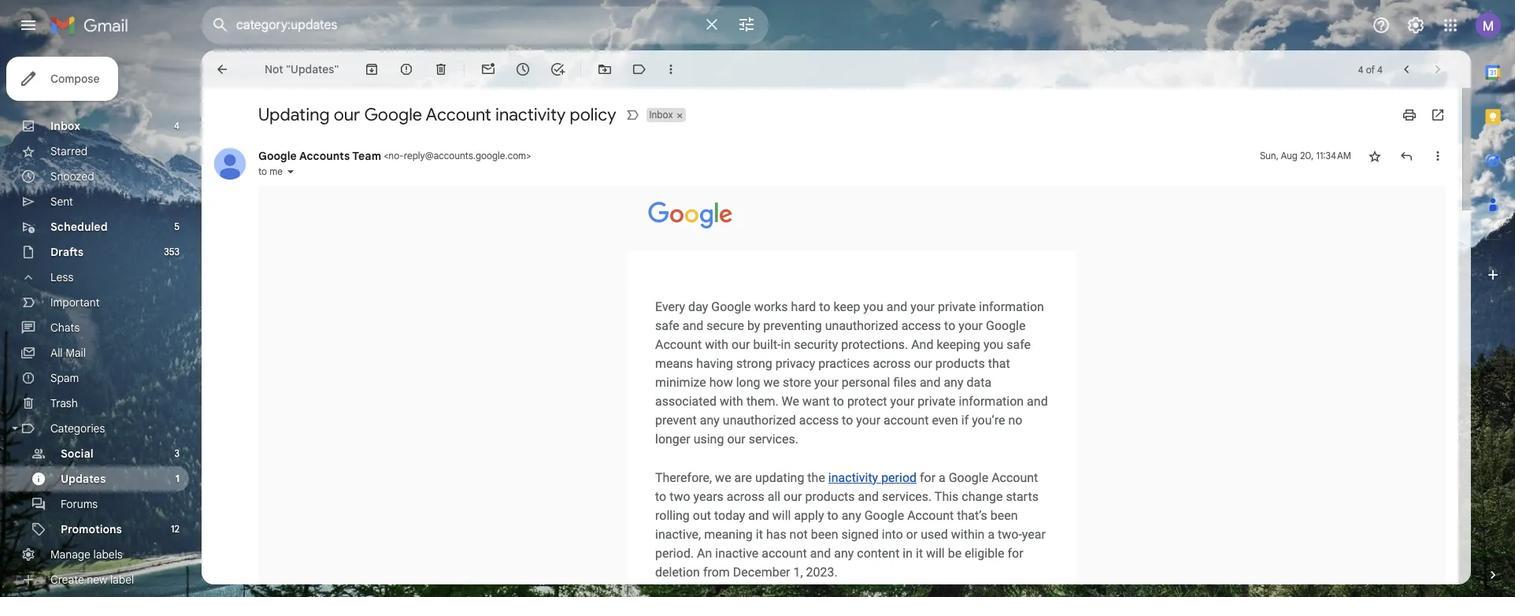 Task type: locate. For each thing, give the bounding box(es) containing it.
no-
[[389, 150, 404, 161]]

archive image
[[364, 61, 380, 77]]

across up "files"
[[873, 356, 911, 371]]

an
[[697, 545, 712, 560]]

even
[[932, 412, 958, 427]]

0 vertical spatial safe
[[655, 318, 680, 333]]

for a google account to two years across all our products and services. this change starts rolling out today and will apply to any google account that's been inactive, meaning it has not been signed into or used within a two-year period. an inactive account and any content in it will be eligible for deletion from december 1, 2023.
[[655, 470, 1046, 579]]

services. up updating
[[749, 431, 799, 446]]

None search field
[[202, 6, 769, 44]]

unauthorized down them.
[[723, 412, 796, 427]]

0 vertical spatial access
[[902, 318, 941, 333]]

and
[[887, 299, 908, 314], [683, 318, 704, 333], [920, 375, 941, 389], [1027, 393, 1048, 408], [858, 489, 879, 504], [748, 508, 769, 523], [810, 545, 831, 560]]

inactivity right the
[[828, 470, 878, 485]]

gmail image
[[50, 9, 136, 41]]

0 horizontal spatial we
[[715, 470, 731, 485]]

0 vertical spatial private
[[938, 299, 976, 314]]

to down protect
[[842, 412, 853, 427]]

having
[[696, 356, 733, 371]]

0 vertical spatial in
[[781, 337, 791, 352]]

manage
[[50, 547, 91, 562]]

has
[[766, 527, 787, 541]]

access
[[902, 318, 941, 333], [799, 412, 839, 427]]

you right keep
[[864, 299, 884, 314]]

1 vertical spatial inactivity
[[828, 470, 878, 485]]

your up and
[[911, 299, 935, 314]]

files
[[894, 375, 917, 389]]

4 inside navigation
[[174, 120, 180, 132]]

0 horizontal spatial products
[[805, 489, 855, 504]]

1 horizontal spatial safe
[[1007, 337, 1031, 352]]

1 vertical spatial products
[[805, 489, 855, 504]]

me
[[270, 165, 283, 177]]

google
[[364, 104, 422, 125], [258, 149, 297, 163], [711, 299, 751, 314], [986, 318, 1026, 333], [949, 470, 989, 485], [865, 508, 904, 523]]

0 vertical spatial it
[[756, 527, 763, 541]]

chats link
[[50, 321, 80, 335]]

not starred image
[[1367, 148, 1383, 164]]

categories link
[[50, 421, 105, 436]]

spam link
[[50, 371, 79, 385]]

tab list
[[1471, 50, 1515, 540]]

1 vertical spatial will
[[926, 545, 945, 560]]

account up means
[[655, 337, 702, 352]]

0 vertical spatial a
[[939, 470, 946, 485]]

across down are
[[727, 489, 765, 504]]

hard
[[791, 299, 816, 314]]

1 vertical spatial for
[[1008, 545, 1024, 560]]

0 horizontal spatial for
[[920, 470, 936, 485]]

snooze image
[[515, 61, 531, 77]]

1 vertical spatial access
[[799, 412, 839, 427]]

updates
[[61, 472, 106, 486]]

year
[[1022, 527, 1046, 541]]

you up that
[[984, 337, 1004, 352]]

services. inside every day google works hard to keep you and your private information safe and secure by preventing unauthorized access to your google account with our built-in security protections. and keeping you safe means having strong privacy practices across our products that minimize how long we store your personal files and any data associated with them. we want to protect your private information and prevent any unauthorized access to your account even if you're no longer using our services.
[[749, 431, 799, 446]]

inbox inside button
[[649, 109, 673, 121]]

our right the using
[[727, 431, 746, 446]]

account
[[426, 104, 491, 125], [655, 337, 702, 352], [992, 470, 1038, 485], [907, 508, 954, 523]]

inbox for inbox button
[[649, 109, 673, 121]]

a left two-
[[988, 527, 995, 541]]

0 horizontal spatial been
[[811, 527, 838, 541]]

1 horizontal spatial products
[[936, 356, 985, 371]]

1 vertical spatial private
[[918, 393, 956, 408]]

it left has
[[756, 527, 763, 541]]

our inside for a google account to two years across all our products and services. this change starts rolling out today and will apply to any google account that's been inactive, meaning it has not been signed into or used within a two-year period. an inactive account and any content in it will be eligible for deletion from december 1, 2023.
[[784, 489, 802, 504]]

across inside for a google account to two years across all our products and services. this change starts rolling out today and will apply to any google account that's been inactive, meaning it has not been signed into or used within a two-year period. an inactive account and any content in it will be eligible for deletion from december 1, 2023.
[[727, 489, 765, 504]]

0 horizontal spatial a
[[939, 470, 946, 485]]

to right hard
[[819, 299, 831, 314]]

add to tasks image
[[550, 61, 566, 77]]

for up this
[[920, 470, 936, 485]]

a up this
[[939, 470, 946, 485]]

settings image
[[1407, 16, 1426, 35]]

2 horizontal spatial 4
[[1378, 63, 1383, 75]]

0 vertical spatial been
[[991, 508, 1018, 523]]

in inside every day google works hard to keep you and your private information safe and secure by preventing unauthorized access to your google account with our built-in security protections. and keeping you safe means having strong privacy practices across our products that minimize how long we store your personal files and any data associated with them. we want to protect your private information and prevent any unauthorized access to your account even if you're no longer using our services.
[[781, 337, 791, 352]]

0 horizontal spatial unauthorized
[[723, 412, 796, 427]]

products
[[936, 356, 985, 371], [805, 489, 855, 504]]

within
[[951, 527, 985, 541]]

been
[[991, 508, 1018, 523], [811, 527, 838, 541]]

1 vertical spatial in
[[903, 545, 913, 560]]

navigation
[[0, 50, 202, 597]]

snoozed
[[50, 169, 94, 184]]

used
[[921, 527, 948, 541]]

account down has
[[762, 545, 807, 560]]

will up has
[[772, 508, 791, 523]]

1 vertical spatial been
[[811, 527, 838, 541]]

1 horizontal spatial we
[[764, 375, 780, 389]]

in down or
[[903, 545, 913, 560]]

sent
[[50, 195, 73, 209]]

0 vertical spatial for
[[920, 470, 936, 485]]

inbox link
[[50, 119, 80, 133]]

1 horizontal spatial across
[[873, 356, 911, 371]]

it down or
[[916, 545, 923, 560]]

in inside for a google account to two years across all our products and services. this change starts rolling out today and will apply to any google account that's been inactive, meaning it has not been signed into or used within a two-year period. an inactive account and any content in it will be eligible for deletion from december 1, 2023.
[[903, 545, 913, 560]]

0 vertical spatial will
[[772, 508, 791, 523]]

account down "files"
[[884, 412, 929, 427]]

all
[[768, 489, 781, 504]]

for down two-
[[1008, 545, 1024, 560]]

content
[[857, 545, 900, 560]]

0 horizontal spatial inbox
[[50, 119, 80, 133]]

account inside every day google works hard to keep you and your private information safe and secure by preventing unauthorized access to your google account with our built-in security protections. and keeping you safe means having strong privacy practices across our products that minimize how long we store your personal files and any data associated with them. we want to protect your private information and prevent any unauthorized access to your account even if you're no longer using our services.
[[655, 337, 702, 352]]

inbox up starred link
[[50, 119, 80, 133]]

inbox
[[649, 109, 673, 121], [50, 119, 80, 133]]

private
[[938, 299, 976, 314], [918, 393, 956, 408]]

inbox right not important switch
[[649, 109, 673, 121]]

team
[[352, 149, 381, 163]]

access up and
[[902, 318, 941, 333]]

inactivity up >
[[495, 104, 566, 125]]

safe up that
[[1007, 337, 1031, 352]]

products inside for a google account to two years across all our products and services. this change starts rolling out today and will apply to any google account that's been inactive, meaning it has not been signed into or used within a two-year period. an inactive account and any content in it will be eligible for deletion from december 1, 2023.
[[805, 489, 855, 504]]

that's
[[957, 508, 988, 523]]

we left are
[[715, 470, 731, 485]]

1 horizontal spatial in
[[903, 545, 913, 560]]

our
[[334, 104, 360, 125], [732, 337, 750, 352], [914, 356, 932, 371], [727, 431, 746, 446], [784, 489, 802, 504]]

safe down every
[[655, 318, 680, 333]]

products down the
[[805, 489, 855, 504]]

starred link
[[50, 144, 88, 158]]

0 vertical spatial you
[[864, 299, 884, 314]]

report spam image
[[399, 61, 415, 77]]

0 vertical spatial we
[[764, 375, 780, 389]]

across
[[873, 356, 911, 371], [727, 489, 765, 504]]

we inside every day google works hard to keep you and your private information safe and secure by preventing unauthorized access to your google account with our built-in security protections. and keeping you safe means having strong privacy practices across our products that minimize how long we store your personal files and any data associated with them. we want to protect your private information and prevent any unauthorized access to your account even if you're no longer using our services.
[[764, 375, 780, 389]]

back to search results image
[[214, 61, 230, 77]]

we
[[764, 375, 780, 389], [715, 470, 731, 485]]

1 horizontal spatial for
[[1008, 545, 1024, 560]]

across inside every day google works hard to keep you and your private information safe and secure by preventing unauthorized access to your google account with our built-in security protections. and keeping you safe means having strong privacy practices across our products that minimize how long we store your personal files and any data associated with them. we want to protect your private information and prevent any unauthorized access to your account even if you're no longer using our services.
[[873, 356, 911, 371]]

been up two-
[[991, 508, 1018, 523]]

inactivity period link
[[828, 470, 917, 485]]

0 vertical spatial unauthorized
[[825, 318, 898, 333]]

two-
[[998, 527, 1022, 541]]

account
[[884, 412, 929, 427], [762, 545, 807, 560]]

private up even
[[918, 393, 956, 408]]

0 vertical spatial account
[[884, 412, 929, 427]]

0 vertical spatial across
[[873, 356, 911, 371]]

works
[[754, 299, 788, 314]]

to
[[258, 165, 267, 177], [819, 299, 831, 314], [944, 318, 956, 333], [833, 393, 844, 408], [842, 412, 853, 427], [655, 489, 666, 504], [827, 508, 839, 523]]

1 horizontal spatial will
[[926, 545, 945, 560]]

our down by
[[732, 337, 750, 352]]

of
[[1366, 63, 1375, 75]]

meaning
[[704, 527, 753, 541]]

0 horizontal spatial will
[[772, 508, 791, 523]]

your up want
[[814, 375, 839, 389]]

1 horizontal spatial 4
[[1358, 63, 1364, 75]]

4 for 4 of 4
[[1358, 63, 1364, 75]]

0 vertical spatial information
[[979, 299, 1044, 314]]

sent link
[[50, 195, 73, 209]]

1 vertical spatial you
[[984, 337, 1004, 352]]

1 vertical spatial we
[[715, 470, 731, 485]]

information up that
[[979, 299, 1044, 314]]

delete image
[[433, 61, 449, 77]]

1 horizontal spatial inbox
[[649, 109, 673, 121]]

updating our google account inactivity policy
[[258, 104, 616, 125]]

scheduled link
[[50, 220, 108, 234]]

will down used
[[926, 545, 945, 560]]

0 horizontal spatial in
[[781, 337, 791, 352]]

we up them.
[[764, 375, 780, 389]]

rolling
[[655, 508, 690, 523]]

sun, aug 20, 11:34 am
[[1260, 150, 1352, 161]]

1 horizontal spatial inactivity
[[828, 470, 878, 485]]

1 horizontal spatial unauthorized
[[825, 318, 898, 333]]

your
[[911, 299, 935, 314], [959, 318, 983, 333], [814, 375, 839, 389], [890, 393, 915, 408], [856, 412, 881, 427]]

0 vertical spatial products
[[936, 356, 985, 371]]

eligible
[[965, 545, 1005, 560]]

access down want
[[799, 412, 839, 427]]

preventing
[[763, 318, 822, 333]]

1,
[[794, 564, 803, 579]]

services. down the period
[[882, 489, 932, 504]]

two
[[670, 489, 690, 504]]

been down apply
[[811, 527, 838, 541]]

1 vertical spatial services.
[[882, 489, 932, 504]]

we
[[782, 393, 799, 408]]

0 horizontal spatial across
[[727, 489, 765, 504]]

1 vertical spatial unauthorized
[[723, 412, 796, 427]]

0 horizontal spatial services.
[[749, 431, 799, 446]]

social
[[61, 447, 93, 461]]

longer
[[655, 431, 691, 446]]

to left two
[[655, 489, 666, 504]]

1 vertical spatial account
[[762, 545, 807, 560]]

accounts
[[299, 149, 350, 163]]

using
[[694, 431, 724, 446]]

0 vertical spatial services.
[[749, 431, 799, 446]]

private up keeping
[[938, 299, 976, 314]]

any up "signed"
[[842, 508, 861, 523]]

apply
[[794, 508, 824, 523]]

1 horizontal spatial account
[[884, 412, 929, 427]]

products down keeping
[[936, 356, 985, 371]]

account up reply@accounts.google.com
[[426, 104, 491, 125]]

1 horizontal spatial services.
[[882, 489, 932, 504]]

1 horizontal spatial been
[[991, 508, 1018, 523]]

0 horizontal spatial 4
[[174, 120, 180, 132]]

0 horizontal spatial account
[[762, 545, 807, 560]]

0 horizontal spatial access
[[799, 412, 839, 427]]

with up "having"
[[705, 337, 729, 352]]

0 horizontal spatial safe
[[655, 318, 680, 333]]

with down how
[[720, 393, 743, 408]]

all mail link
[[50, 346, 86, 360]]

with
[[705, 337, 729, 352], [720, 393, 743, 408]]

4 for 4
[[174, 120, 180, 132]]

unauthorized up protections.
[[825, 318, 898, 333]]

1 vertical spatial a
[[988, 527, 995, 541]]

minimize
[[655, 375, 706, 389]]

them.
[[747, 393, 779, 408]]

1 vertical spatial across
[[727, 489, 765, 504]]

1 vertical spatial it
[[916, 545, 923, 560]]

in down preventing
[[781, 337, 791, 352]]

our right all
[[784, 489, 802, 504]]

every day google works hard to keep you and your private information safe and secure by preventing unauthorized access to your google account with our built-in security protections. and keeping you safe means having strong privacy practices across our products that minimize how long we store your personal files and any data associated with them. we want to protect your private information and prevent any unauthorized access to your account even if you're no longer using our services.
[[655, 299, 1048, 446]]

protections.
[[841, 337, 908, 352]]

0 horizontal spatial it
[[756, 527, 763, 541]]

0 horizontal spatial inactivity
[[495, 104, 566, 125]]

information up 'you're'
[[959, 393, 1024, 408]]

social link
[[61, 447, 93, 461]]

20,
[[1300, 150, 1314, 161]]



Task type: vqa. For each thing, say whether or not it's contained in the screenshot.
Gmail image
yes



Task type: describe. For each thing, give the bounding box(es) containing it.
label
[[110, 573, 134, 587]]

all
[[50, 346, 63, 360]]

your down "files"
[[890, 393, 915, 408]]

policy
[[570, 104, 616, 125]]

any up the using
[[700, 412, 720, 427]]

1 horizontal spatial access
[[902, 318, 941, 333]]

services. inside for a google account to two years across all our products and services. this change starts rolling out today and will apply to any google account that's been inactive, meaning it has not been signed into or used within a two-year period. an inactive account and any content in it will be eligible for deletion from december 1, 2023.
[[882, 489, 932, 504]]

main menu image
[[19, 16, 38, 35]]

google up that
[[986, 318, 1026, 333]]

new
[[87, 573, 107, 587]]

1 vertical spatial information
[[959, 393, 1024, 408]]

less button
[[0, 265, 189, 290]]

important
[[50, 295, 100, 310]]

not important switch
[[624, 107, 640, 123]]

google accounts team < no-reply@accounts.google.com >
[[258, 149, 531, 163]]

aug
[[1281, 150, 1298, 161]]

chats
[[50, 321, 80, 335]]

<
[[384, 150, 389, 161]]

security
[[794, 337, 838, 352]]

our down and
[[914, 356, 932, 371]]

account inside for a google account to two years across all our products and services. this change starts rolling out today and will apply to any google account that's been inactive, meaning it has not been signed into or used within a two-year period. an inactive account and any content in it will be eligible for deletion from december 1, 2023.
[[762, 545, 807, 560]]

inactive
[[715, 545, 759, 560]]

account inside every day google works hard to keep you and your private information safe and secure by preventing unauthorized access to your google account with our built-in security protections. and keeping you safe means having strong privacy practices across our products that minimize how long we store your personal files and any data associated with them. we want to protect your private information and prevent any unauthorized access to your account even if you're no longer using our services.
[[884, 412, 929, 427]]

trash link
[[50, 396, 78, 410]]

into
[[882, 527, 903, 541]]

Not starred checkbox
[[1367, 148, 1383, 164]]

out
[[693, 508, 711, 523]]

by
[[747, 318, 760, 333]]

account up starts
[[992, 470, 1038, 485]]

to left me
[[258, 165, 267, 177]]

search mail image
[[206, 11, 235, 39]]

all mail
[[50, 346, 86, 360]]

december
[[733, 564, 790, 579]]

our up 'team'
[[334, 104, 360, 125]]

"updates"
[[286, 62, 339, 76]]

years
[[693, 489, 724, 504]]

not
[[265, 62, 283, 76]]

long
[[736, 375, 760, 389]]

promotions link
[[61, 522, 122, 536]]

0 vertical spatial inactivity
[[495, 104, 566, 125]]

any down "signed"
[[834, 545, 854, 560]]

less
[[50, 270, 73, 284]]

inactive,
[[655, 527, 701, 541]]

practices
[[818, 356, 870, 371]]

that
[[988, 356, 1010, 371]]

reply@accounts.google.com
[[404, 150, 526, 161]]

want
[[803, 393, 830, 408]]

scheduled
[[50, 220, 108, 234]]

>
[[526, 150, 531, 161]]

forums link
[[61, 497, 98, 511]]

google up into
[[865, 508, 904, 523]]

1
[[176, 473, 180, 484]]

google accounts team cell
[[258, 149, 531, 163]]

day
[[688, 299, 708, 314]]

advanced search options image
[[731, 9, 762, 40]]

change
[[962, 489, 1003, 504]]

clear search image
[[696, 9, 728, 40]]

google up me
[[258, 149, 297, 163]]

prevent
[[655, 412, 697, 427]]

starred
[[50, 144, 88, 158]]

sun, aug 20, 11:34 am cell
[[1260, 148, 1352, 164]]

inbox button
[[646, 108, 675, 122]]

updates link
[[61, 472, 106, 486]]

strong
[[736, 356, 772, 371]]

compose
[[50, 72, 100, 86]]

account up used
[[907, 508, 954, 523]]

manage labels link
[[50, 547, 123, 562]]

keeping
[[937, 337, 981, 352]]

spam
[[50, 371, 79, 385]]

sun,
[[1260, 150, 1279, 161]]

drafts link
[[50, 245, 84, 259]]

today
[[714, 508, 745, 523]]

newer image
[[1399, 61, 1415, 77]]

353
[[164, 246, 180, 258]]

every
[[655, 299, 685, 314]]

to right apply
[[827, 508, 839, 523]]

any left 'data'
[[944, 375, 964, 389]]

google up the change
[[949, 470, 989, 485]]

1 vertical spatial safe
[[1007, 337, 1031, 352]]

your up keeping
[[959, 318, 983, 333]]

or
[[906, 527, 918, 541]]

important link
[[50, 295, 100, 310]]

to right want
[[833, 393, 844, 408]]

create
[[50, 573, 84, 587]]

11:34 am
[[1316, 150, 1352, 161]]

inbox for inbox link
[[50, 119, 80, 133]]

not
[[790, 527, 808, 541]]

0 horizontal spatial you
[[864, 299, 884, 314]]

manage labels
[[50, 547, 123, 562]]

built-
[[753, 337, 781, 352]]

show details image
[[286, 167, 295, 176]]

compose button
[[6, 57, 119, 101]]

your down protect
[[856, 412, 881, 427]]

to me
[[258, 165, 283, 177]]

no
[[1009, 412, 1023, 427]]

if
[[961, 412, 969, 427]]

1 vertical spatial with
[[720, 393, 743, 408]]

labels
[[93, 547, 123, 562]]

starts
[[1006, 489, 1039, 504]]

google up 'secure'
[[711, 299, 751, 314]]

navigation containing compose
[[0, 50, 202, 597]]

categories
[[50, 421, 105, 436]]

support image
[[1372, 16, 1391, 35]]

mail
[[65, 346, 86, 360]]

4 of 4
[[1358, 63, 1383, 75]]

deletion
[[655, 564, 700, 579]]

Search mail text field
[[236, 17, 693, 33]]

updating
[[755, 470, 804, 485]]

from
[[703, 564, 730, 579]]

2023.
[[806, 564, 838, 579]]

period.
[[655, 545, 694, 560]]

privacy
[[776, 356, 815, 371]]

trash
[[50, 396, 78, 410]]

to up keeping
[[944, 318, 956, 333]]

secure
[[707, 318, 744, 333]]

google up the no-
[[364, 104, 422, 125]]

1 horizontal spatial a
[[988, 527, 995, 541]]

create new label
[[50, 573, 134, 587]]

means
[[655, 356, 693, 371]]

1 horizontal spatial it
[[916, 545, 923, 560]]

snoozed link
[[50, 169, 94, 184]]

0 vertical spatial with
[[705, 337, 729, 352]]

promotions
[[61, 522, 122, 536]]

1 horizontal spatial you
[[984, 337, 1004, 352]]

how
[[709, 375, 733, 389]]

5
[[174, 221, 180, 232]]

keep
[[834, 299, 860, 314]]

products inside every day google works hard to keep you and your private information safe and secure by preventing unauthorized access to your google account with our built-in security protections. and keeping you safe means having strong privacy practices across our products that minimize how long we store your personal files and any data associated with them. we want to protect your private information and prevent any unauthorized access to your account even if you're no longer using our services.
[[936, 356, 985, 371]]



